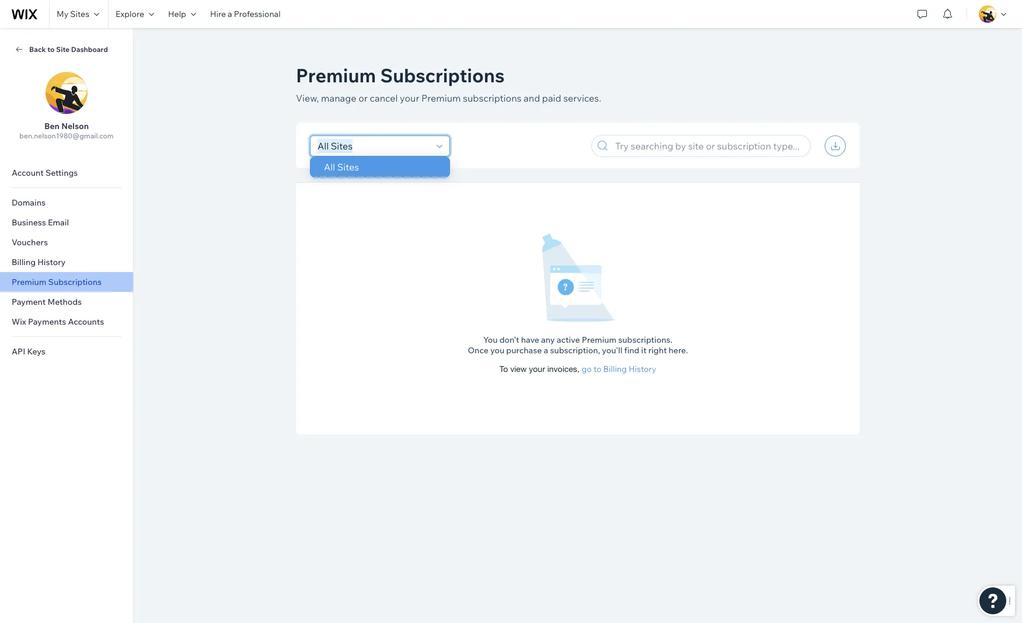 Task type: locate. For each thing, give the bounding box(es) containing it.
and
[[524, 92, 540, 104]]

subscriptions inside the premium subscriptions link
[[48, 277, 102, 287]]

premium right active
[[582, 335, 617, 345]]

0 horizontal spatial sites
[[70, 9, 89, 19]]

premium subscriptions view, manage or cancel your premium subscriptions and paid services.
[[296, 64, 601, 104]]

0 horizontal spatial subscriptions
[[48, 277, 102, 287]]

your
[[400, 92, 420, 104], [529, 364, 545, 374]]

subscription,
[[550, 345, 600, 356]]

a right have
[[544, 345, 548, 356]]

0 horizontal spatial a
[[228, 9, 232, 19]]

sites
[[70, 9, 89, 19], [337, 161, 359, 173]]

all sites option
[[310, 156, 450, 178]]

cancel
[[370, 92, 398, 104]]

sites inside all sites "option"
[[337, 161, 359, 173]]

0 horizontal spatial billing
[[12, 257, 36, 267]]

or
[[359, 92, 368, 104]]

0 horizontal spatial history
[[38, 257, 66, 267]]

account settings
[[12, 168, 78, 178]]

to
[[47, 45, 55, 53], [594, 364, 602, 374]]

subscriptions
[[463, 92, 522, 104]]

premium up payment at the top left of page
[[12, 277, 46, 287]]

1 vertical spatial your
[[529, 364, 545, 374]]

premium subscriptions link
[[0, 272, 133, 292]]

premium left subscriptions
[[422, 92, 461, 104]]

1 horizontal spatial subscriptions
[[380, 64, 505, 87]]

your right "view"
[[529, 364, 545, 374]]

sites right my
[[70, 9, 89, 19]]

to left site
[[47, 45, 55, 53]]

payment
[[12, 297, 46, 307]]

subscriptions for premium subscriptions
[[48, 277, 102, 287]]

to view your invoices, go to billing history
[[500, 364, 656, 374]]

subscriptions.
[[619, 335, 673, 345]]

0 vertical spatial history
[[38, 257, 66, 267]]

it
[[641, 345, 647, 356]]

history down 'it'
[[629, 364, 656, 374]]

1 vertical spatial billing
[[603, 364, 627, 374]]

billing
[[12, 257, 36, 267], [603, 364, 627, 374]]

1 horizontal spatial history
[[629, 364, 656, 374]]

hire
[[210, 9, 226, 19]]

1 vertical spatial subscriptions
[[48, 277, 102, 287]]

1 horizontal spatial to
[[594, 364, 602, 374]]

None field
[[314, 136, 433, 156]]

0 horizontal spatial your
[[400, 92, 420, 104]]

help button
[[161, 0, 203, 28]]

history
[[38, 257, 66, 267], [629, 364, 656, 374]]

sites for my sites
[[70, 9, 89, 19]]

sites right "all"
[[337, 161, 359, 173]]

back to site dashboard link
[[14, 44, 119, 54]]

billing down you'll
[[603, 364, 627, 374]]

business email link
[[0, 213, 133, 232]]

manage
[[321, 92, 357, 104]]

domains
[[12, 197, 46, 208]]

1 horizontal spatial a
[[544, 345, 548, 356]]

to right go
[[594, 364, 602, 374]]

back
[[29, 45, 46, 53]]

api
[[12, 346, 25, 357]]

payment methods
[[12, 297, 82, 307]]

1 vertical spatial a
[[544, 345, 548, 356]]

dashboard
[[71, 45, 108, 53]]

a right hire
[[228, 9, 232, 19]]

account settings link
[[0, 163, 133, 183]]

right
[[649, 345, 667, 356]]

1 vertical spatial to
[[594, 364, 602, 374]]

1 horizontal spatial billing
[[603, 364, 627, 374]]

a
[[228, 9, 232, 19], [544, 345, 548, 356]]

history up premium subscriptions on the top left of page
[[38, 257, 66, 267]]

0 vertical spatial to
[[47, 45, 55, 53]]

your right cancel on the left of the page
[[400, 92, 420, 104]]

server error icon image
[[542, 233, 615, 323]]

you don't have any active premium subscriptions. once you purchase a subscription, you'll find it right here.
[[468, 335, 688, 356]]

subscriptions inside "premium subscriptions view, manage or cancel your premium subscriptions and paid services."
[[380, 64, 505, 87]]

account
[[12, 168, 44, 178]]

0 vertical spatial sites
[[70, 9, 89, 19]]

view,
[[296, 92, 319, 104]]

once
[[468, 345, 489, 356]]

hire a professional link
[[203, 0, 288, 28]]

Try searching by site or subscription type... field
[[612, 135, 807, 156]]

purchase
[[506, 345, 542, 356]]

0 vertical spatial billing
[[12, 257, 36, 267]]

0 vertical spatial your
[[400, 92, 420, 104]]

1 horizontal spatial sites
[[337, 161, 359, 173]]

go
[[582, 364, 592, 374]]

domains link
[[0, 193, 133, 213]]

subscriptions up subscriptions
[[380, 64, 505, 87]]

vouchers link
[[0, 232, 133, 252]]

api keys link
[[0, 342, 133, 361]]

0 vertical spatial subscriptions
[[380, 64, 505, 87]]

1 horizontal spatial your
[[529, 364, 545, 374]]

subscriptions
[[380, 64, 505, 87], [48, 277, 102, 287]]

business
[[12, 217, 46, 228]]

premium subscriptions
[[12, 277, 102, 287]]

0 horizontal spatial to
[[47, 45, 55, 53]]

billing down vouchers
[[12, 257, 36, 267]]

1 vertical spatial sites
[[337, 161, 359, 173]]

premium
[[296, 64, 376, 87], [422, 92, 461, 104], [12, 277, 46, 287], [582, 335, 617, 345]]

wix
[[12, 316, 26, 327]]

sidebar element
[[0, 28, 134, 623]]

subscriptions up payment methods link
[[48, 277, 102, 287]]



Task type: describe. For each thing, give the bounding box(es) containing it.
don't
[[500, 335, 519, 345]]

invoices,
[[548, 364, 580, 374]]

wix payments accounts link
[[0, 312, 133, 332]]

vouchers
[[12, 237, 48, 248]]

help
[[168, 9, 186, 19]]

view
[[510, 364, 527, 374]]

wix payments accounts
[[12, 316, 104, 327]]

accounts
[[68, 316, 104, 327]]

to inside back to site dashboard link
[[47, 45, 55, 53]]

methods
[[48, 297, 82, 307]]

my sites
[[57, 9, 89, 19]]

explore
[[116, 9, 144, 19]]

business email
[[12, 217, 69, 228]]

all
[[324, 161, 335, 173]]

active
[[557, 335, 580, 345]]

premium inside sidebar element
[[12, 277, 46, 287]]

keys
[[27, 346, 45, 357]]

professional
[[234, 9, 281, 19]]

premium up manage
[[296, 64, 376, 87]]

have
[[521, 335, 539, 345]]

api keys
[[12, 346, 45, 357]]

billing history link
[[0, 252, 133, 272]]

payments
[[28, 316, 66, 327]]

paid
[[542, 92, 561, 104]]

premium inside you don't have any active premium subscriptions. once you purchase a subscription, you'll find it right here.
[[582, 335, 617, 345]]

to
[[500, 364, 508, 374]]

nelson
[[61, 121, 89, 131]]

billing inside sidebar element
[[12, 257, 36, 267]]

ben.nelson1980@gmail.com
[[19, 131, 114, 140]]

email
[[48, 217, 69, 228]]

here.
[[669, 345, 688, 356]]

you'll
[[602, 345, 623, 356]]

find
[[624, 345, 640, 356]]

you
[[490, 345, 505, 356]]

any
[[541, 335, 555, 345]]

you
[[483, 335, 498, 345]]

ben
[[44, 121, 60, 131]]

ben nelson ben.nelson1980@gmail.com
[[19, 121, 114, 140]]

payment methods link
[[0, 292, 133, 312]]

hire a professional
[[210, 9, 281, 19]]

services.
[[564, 92, 601, 104]]

0 vertical spatial a
[[228, 9, 232, 19]]

your inside to view your invoices, go to billing history
[[529, 364, 545, 374]]

sites for all sites
[[337, 161, 359, 173]]

history inside sidebar element
[[38, 257, 66, 267]]

1 vertical spatial history
[[629, 364, 656, 374]]

your inside "premium subscriptions view, manage or cancel your premium subscriptions and paid services."
[[400, 92, 420, 104]]

site
[[56, 45, 70, 53]]

go to billing history link
[[582, 364, 656, 374]]

my
[[57, 9, 68, 19]]

billing history
[[12, 257, 66, 267]]

a inside you don't have any active premium subscriptions. once you purchase a subscription, you'll find it right here.
[[544, 345, 548, 356]]

back to site dashboard
[[29, 45, 108, 53]]

settings
[[46, 168, 78, 178]]

all sites
[[324, 161, 359, 173]]

subscriptions for premium subscriptions view, manage or cancel your premium subscriptions and paid services.
[[380, 64, 505, 87]]



Task type: vqa. For each thing, say whether or not it's contained in the screenshot.
history to the top
yes



